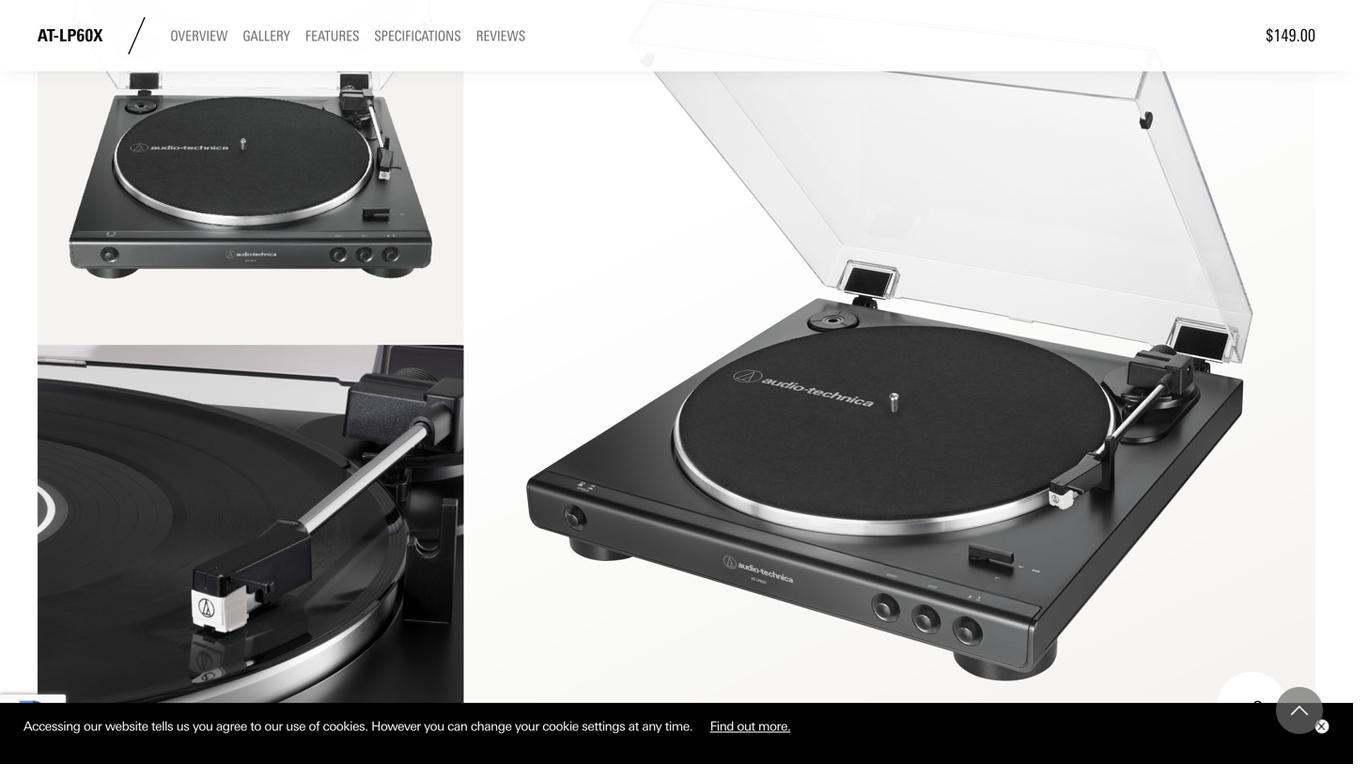 Task type: describe. For each thing, give the bounding box(es) containing it.
reviews
[[476, 28, 526, 45]]

of
[[309, 719, 320, 734]]

1 product photo image from the top
[[38, 0, 464, 345]]

can
[[448, 719, 468, 734]]

agree
[[216, 719, 247, 734]]

time.
[[665, 719, 693, 734]]

any
[[642, 719, 662, 734]]

$149.00
[[1266, 26, 1316, 46]]

cross image
[[1318, 723, 1325, 731]]

website
[[105, 719, 148, 734]]

more.
[[759, 719, 791, 734]]

to
[[250, 719, 261, 734]]

settings
[[582, 719, 625, 734]]

arrow up image
[[1292, 702, 1309, 719]]

2 product photo image from the top
[[38, 345, 464, 764]]

cookie
[[543, 719, 579, 734]]

at
[[629, 719, 639, 734]]

features
[[305, 28, 359, 45]]

gallery
[[243, 28, 290, 45]]

lp60x
[[59, 25, 103, 46]]

find out more. link
[[696, 712, 805, 741]]

your
[[515, 719, 539, 734]]

1 you from the left
[[193, 719, 213, 734]]

accessing our website tells us you agree to our use of cookies. however you can change your cookie settings at any time.
[[24, 719, 696, 734]]



Task type: vqa. For each thing, say whether or not it's contained in the screenshot.
Automatic DECT-Based Frequency Management
no



Task type: locate. For each thing, give the bounding box(es) containing it.
our left website
[[84, 719, 102, 734]]

0 horizontal spatial our
[[84, 719, 102, 734]]

overview
[[171, 28, 228, 45]]

however
[[371, 719, 421, 734]]

tells
[[151, 719, 173, 734]]

at-
[[38, 25, 59, 46]]

find out more.
[[710, 719, 791, 734]]

our
[[84, 719, 102, 734], [264, 719, 283, 734]]

our right to
[[264, 719, 283, 734]]

you left "can"
[[424, 719, 444, 734]]

change
[[471, 719, 512, 734]]

find
[[710, 719, 734, 734]]

us
[[176, 719, 189, 734]]

specifications
[[375, 28, 461, 45]]

1 horizontal spatial you
[[424, 719, 444, 734]]

out
[[737, 719, 755, 734]]

divider line image
[[118, 17, 155, 55]]

at-lp60x
[[38, 25, 103, 46]]

1 horizontal spatial our
[[264, 719, 283, 734]]

2 you from the left
[[424, 719, 444, 734]]

0 horizontal spatial you
[[193, 719, 213, 734]]

you right 'us'
[[193, 719, 213, 734]]

1 our from the left
[[84, 719, 102, 734]]

product photo image
[[38, 0, 464, 345], [38, 345, 464, 764]]

cookies.
[[323, 719, 368, 734]]

use
[[286, 719, 306, 734]]

you
[[193, 719, 213, 734], [424, 719, 444, 734]]

accessing
[[24, 719, 80, 734]]

2 our from the left
[[264, 719, 283, 734]]



